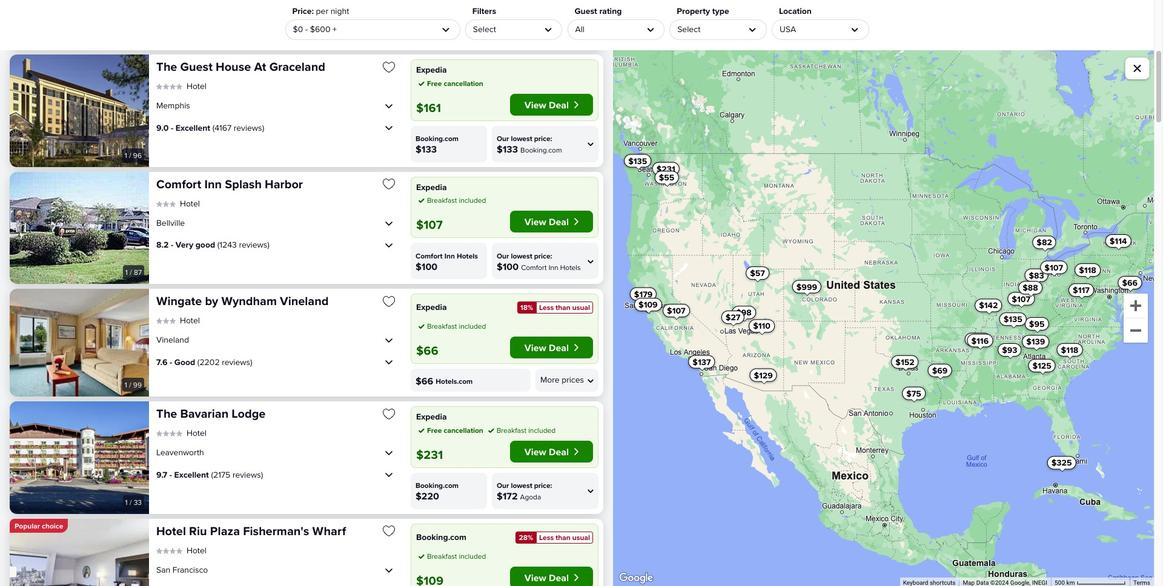 Task type: describe. For each thing, give the bounding box(es) containing it.
filters
[[472, 6, 496, 16]]

1 horizontal spatial $135 button
[[999, 312, 1027, 326]]

deal for $231
[[549, 446, 569, 457]]

inn for splash
[[204, 177, 222, 191]]

$93
[[1002, 345, 1017, 355]]

property
[[677, 6, 710, 16]]

1 horizontal spatial guest
[[575, 6, 597, 16]]

popular
[[15, 522, 40, 530]]

graceland
[[269, 60, 325, 73]]

than for hotel riu plaza fisherman's wharf
[[556, 533, 571, 541]]

booking.com inside button
[[416, 17, 459, 25]]

select for filters
[[473, 24, 496, 34]]

our for $107
[[497, 252, 509, 260]]

bellville
[[156, 218, 185, 228]]

lowest inside our lowest price: $56
[[511, 17, 532, 25]]

1 for comfort inn splash harbor
[[125, 268, 128, 276]]

less for hotel riu plaza fisherman's wharf
[[539, 533, 554, 541]]

2 free cancellation button from the top
[[416, 425, 483, 436]]

$117
[[1073, 285, 1090, 295]]

$179
[[634, 289, 652, 299]]

very
[[176, 240, 193, 250]]

1 free cancellation button from the top
[[416, 78, 483, 89]]

/ for the bavarian lodge
[[129, 498, 132, 506]]

breakfast for comfort inn splash harbor
[[427, 196, 457, 204]]

reviews) for wyndham
[[222, 357, 252, 367]]

$107 right "$109"
[[667, 306, 685, 315]]

$69
[[932, 366, 947, 375]]

hotels inside the comfort inn hotels $100
[[457, 252, 478, 260]]

popular choice
[[15, 522, 63, 530]]

deal for $107
[[549, 216, 569, 227]]

1 / 99
[[125, 381, 142, 389]]

hotels.com
[[436, 377, 473, 385]]

$95
[[1029, 319, 1045, 329]]

hotel for by
[[180, 316, 200, 326]]

the guest house at graceland
[[156, 60, 325, 73]]

night
[[331, 6, 349, 16]]

hotel for inn
[[180, 199, 200, 208]]

$27
[[725, 312, 740, 322]]

$93 button
[[998, 343, 1022, 357]]

price:
[[292, 6, 314, 16]]

$57 button
[[746, 266, 769, 280]]

reviews) right (1243
[[239, 240, 270, 250]]

bavarian
[[180, 407, 229, 420]]

usa
[[780, 24, 796, 34]]

our lowest price: $100 comfort inn hotels
[[497, 252, 581, 272]]

the bavarian lodge
[[156, 407, 266, 420]]

$152
[[895, 357, 914, 367]]

0 vertical spatial $135
[[628, 156, 647, 165]]

breakfast for wingate by wyndham vineland
[[427, 322, 457, 330]]

our lowest price: $56
[[497, 17, 552, 37]]

(1243
[[217, 240, 237, 250]]

(4167
[[212, 123, 232, 133]]

(2202
[[197, 357, 220, 367]]

$325
[[1051, 458, 1072, 468]]

$133 inside "our lowest price: $133 booking.com"
[[497, 144, 518, 155]]

our lowest price: $172 agoda
[[497, 482, 552, 502]]

included for hotel riu plaza fisherman's wharf
[[459, 552, 486, 560]]

expedia for $231
[[416, 412, 447, 422]]

inn inside our lowest price: $100 comfort inn hotels
[[549, 263, 558, 271]]

- right $0 on the left of the page
[[305, 24, 308, 34]]

the bavarian lodge, (leavenworth, usa) image
[[10, 402, 149, 514]]

comfort inside our lowest price: $100 comfort inn hotels
[[521, 263, 547, 271]]

$220
[[416, 491, 439, 502]]

1 vertical spatial $118
[[1061, 345, 1078, 355]]

$999
[[796, 282, 817, 291]]

1 free from the top
[[427, 79, 442, 87]]

$137
[[692, 357, 711, 367]]

$179 button
[[630, 287, 657, 301]]

$69 button
[[928, 364, 952, 377]]

18% less than usual
[[520, 304, 590, 311]]

price: for $161
[[534, 135, 552, 142]]

our lowest price: $133 booking.com
[[497, 135, 562, 155]]

reviews) for lodge
[[233, 470, 263, 480]]

type
[[712, 6, 729, 16]]

comfort inn splash harbor
[[156, 177, 303, 191]]

good
[[196, 240, 215, 250]]

$55 button
[[655, 171, 679, 184]]

$83 button
[[1025, 269, 1048, 282]]

hotel riu plaza fisherman's wharf, (san francisco, usa) image
[[10, 519, 149, 587]]

hotel button for by
[[156, 316, 200, 326]]

$152 $129
[[754, 357, 914, 380]]

usual for hotel riu plaza fisherman's wharf
[[572, 533, 590, 541]]

price: for $107
[[534, 252, 552, 260]]

$109 button
[[634, 298, 662, 311]]

view deal button for $66
[[510, 337, 593, 359]]

san francisco button
[[156, 561, 396, 580]]

1 / 33
[[125, 498, 142, 506]]

$75
[[906, 389, 921, 398]]

hotel for bavarian
[[187, 429, 207, 438]]

choice
[[42, 522, 63, 530]]

$109
[[638, 300, 657, 309]]

good
[[174, 357, 195, 367]]

than for wingate by wyndham vineland
[[556, 304, 571, 311]]

harbor
[[265, 177, 303, 191]]

$152 button
[[891, 355, 919, 369]]

our for $231
[[497, 482, 509, 490]]

hotel for guest
[[187, 81, 207, 91]]

$55
[[659, 173, 674, 182]]

comfort inn hotels $100
[[416, 252, 478, 272]]

5 view from the top
[[525, 572, 546, 583]]

more
[[540, 375, 560, 385]]

san
[[156, 565, 170, 575]]

$600
[[310, 24, 331, 34]]

agoda
[[520, 493, 541, 501]]

$161 inside $161 button
[[969, 335, 986, 344]]

3 expedia from the top
[[416, 302, 447, 312]]

87
[[134, 268, 142, 276]]

deal for $161
[[549, 99, 569, 110]]

$100 for our lowest price: $100 comfort inn hotels
[[497, 261, 519, 272]]

breakfast included for hotel riu plaza fisherman's wharf
[[427, 552, 486, 560]]

1 free cancellation from the top
[[427, 79, 483, 87]]

$66 button
[[1118, 276, 1142, 289]]

comfort for comfort inn hotels $100
[[416, 252, 443, 260]]

fisherman's
[[243, 524, 309, 538]]

0 horizontal spatial $231
[[416, 448, 443, 461]]

francisco
[[173, 565, 208, 575]]

$82
[[1037, 237, 1052, 247]]

7.6 - good (2202 reviews)
[[156, 357, 252, 367]]

excellent for guest
[[176, 123, 210, 133]]

more prices button
[[536, 369, 599, 392]]

breakfast for hotel riu plaza fisherman's wharf
[[427, 552, 457, 560]]

included for comfort inn splash harbor
[[459, 196, 486, 204]]

prices
[[562, 375, 584, 385]]

$133 inside booking.com $133
[[416, 144, 437, 155]]

riu
[[189, 524, 207, 538]]

1 for the bavarian lodge
[[125, 498, 128, 506]]

1 horizontal spatial $135
[[1003, 314, 1022, 324]]

9.7
[[156, 470, 167, 480]]

view for $66
[[525, 342, 546, 353]]

0 horizontal spatial $107 button
[[663, 304, 690, 317]]

comfort inn splash harbor button
[[156, 177, 372, 192]]

splash
[[225, 177, 262, 191]]

hotel inside button
[[156, 524, 186, 538]]

view for $161
[[525, 99, 546, 110]]

$142
[[979, 301, 998, 310]]

booking.com button
[[411, 8, 487, 45]]

wingate by wyndham vineland, (vineland, usa) image
[[10, 289, 149, 397]]

lowest for $107
[[511, 252, 532, 260]]

$142 button
[[975, 299, 1002, 312]]

price: inside our lowest price: $56
[[534, 17, 552, 25]]

2 free cancellation from the top
[[427, 426, 483, 434]]

expedia for $107
[[416, 182, 447, 192]]

view deal for $161
[[525, 99, 569, 110]]

excellent for bavarian
[[174, 470, 209, 480]]

$139
[[1026, 337, 1045, 347]]

booking.com inside "our lowest price: $133 booking.com"
[[521, 146, 562, 154]]

leavenworth
[[156, 448, 204, 458]]

$98 button
[[732, 306, 756, 319]]

lowest for $161
[[511, 135, 532, 142]]

99
[[133, 381, 142, 389]]

guest inside button
[[180, 60, 213, 73]]

2 horizontal spatial $107 button
[[1040, 261, 1067, 274]]

1 horizontal spatial $118
[[1079, 265, 1096, 275]]

$110
[[753, 321, 770, 331]]

property type
[[677, 6, 729, 16]]

$107 down $88
[[1012, 294, 1030, 304]]

$116
[[971, 336, 989, 345]]

1 / 87
[[125, 268, 142, 276]]

view for $231
[[525, 446, 546, 457]]

guest rating
[[575, 6, 622, 16]]

select for property type
[[678, 24, 701, 34]]



Task type: locate. For each thing, give the bounding box(es) containing it.
breakfast included
[[427, 196, 486, 204], [427, 322, 486, 330], [497, 426, 556, 434], [427, 552, 486, 560]]

view deal up "our lowest price: $133 booking.com" at the top
[[525, 99, 569, 110]]

expedia down the comfort inn hotels $100
[[416, 302, 447, 312]]

1 horizontal spatial $231
[[656, 164, 675, 173]]

hotel button
[[156, 81, 207, 92], [156, 199, 200, 209], [156, 316, 200, 326], [156, 429, 207, 439], [156, 546, 207, 556]]

hotel button up bellville
[[156, 199, 200, 209]]

deal up our lowest price: $172 agoda
[[549, 446, 569, 457]]

view deal button for $161
[[510, 94, 593, 115]]

$172
[[497, 491, 518, 502]]

cancellation
[[444, 79, 483, 87], [444, 426, 483, 434]]

price: inside "our lowest price: $133 booking.com"
[[534, 135, 552, 142]]

more prices
[[540, 375, 584, 385]]

- right 9.7
[[169, 470, 172, 480]]

eldorado shreveport, (shreveport, usa) image
[[10, 0, 149, 50]]

0 vertical spatial comfort
[[156, 177, 201, 191]]

2 deal from the top
[[549, 216, 569, 227]]

price: for $231
[[534, 482, 552, 490]]

less
[[539, 304, 554, 311], [539, 533, 554, 541]]

the for the bavarian lodge
[[156, 407, 177, 420]]

0 vertical spatial $135 button
[[624, 154, 651, 167]]

0 vertical spatial than
[[556, 304, 571, 311]]

inn inside the comfort inn hotels $100
[[445, 252, 455, 260]]

18%
[[520, 304, 533, 311]]

1 lowest from the top
[[511, 17, 532, 25]]

0 horizontal spatial $161
[[416, 101, 441, 114]]

1 left '99'
[[125, 381, 127, 389]]

memphis
[[156, 101, 190, 110]]

breakfast included button
[[416, 195, 486, 206], [416, 321, 486, 332], [486, 425, 556, 436], [416, 551, 486, 562]]

0 horizontal spatial $135 button
[[624, 154, 651, 167]]

$66 inside $107 $66
[[1122, 278, 1138, 287]]

1 $100 from the left
[[416, 261, 438, 272]]

$100 for comfort inn hotels $100
[[416, 261, 438, 272]]

location
[[779, 6, 812, 16]]

san francisco
[[156, 565, 208, 575]]

$107 right $83
[[1044, 262, 1063, 272]]

hotel button for inn
[[156, 199, 200, 209]]

breakfast included button for comfort inn splash harbor
[[416, 195, 486, 206]]

2 cancellation from the top
[[444, 426, 483, 434]]

hotel button for guest
[[156, 81, 207, 92]]

1 vertical spatial excellent
[[174, 470, 209, 480]]

2 vertical spatial comfort
[[521, 263, 547, 271]]

hotel button for bavarian
[[156, 429, 207, 439]]

/ for comfort inn splash harbor
[[130, 268, 132, 276]]

0 vertical spatial cancellation
[[444, 79, 483, 87]]

2 horizontal spatial inn
[[549, 263, 558, 271]]

leavenworth button
[[156, 444, 396, 463]]

$107 up the comfort inn hotels $100
[[416, 218, 443, 231]]

breakfast included for comfort inn splash harbor
[[427, 196, 486, 204]]

price:
[[534, 17, 552, 25], [534, 135, 552, 142], [534, 252, 552, 260], [534, 482, 552, 490]]

0 vertical spatial hotels
[[457, 252, 478, 260]]

1 price: from the top
[[534, 17, 552, 25]]

1 vertical spatial free
[[427, 426, 442, 434]]

1 for the guest house at graceland
[[125, 151, 127, 159]]

1 horizontal spatial $161
[[969, 335, 986, 344]]

$118
[[1079, 265, 1096, 275], [1061, 345, 1078, 355]]

0 vertical spatial free
[[427, 79, 442, 87]]

0 vertical spatial free cancellation
[[427, 79, 483, 87]]

3 deal from the top
[[549, 342, 569, 353]]

28%
[[519, 533, 533, 541]]

0 vertical spatial less
[[539, 304, 554, 311]]

the bavarian lodge button
[[156, 407, 372, 422]]

1 vertical spatial free cancellation
[[427, 426, 483, 434]]

by
[[205, 294, 218, 308]]

$135 button left the $231 button
[[624, 154, 651, 167]]

1 usual from the top
[[572, 304, 590, 311]]

3 our from the top
[[497, 252, 509, 260]]

the for the guest house at graceland
[[156, 60, 177, 73]]

-
[[305, 24, 308, 34], [171, 123, 173, 133], [171, 240, 173, 250], [170, 357, 172, 367], [169, 470, 172, 480]]

3 view deal from the top
[[525, 342, 569, 353]]

hotel down wingate
[[180, 316, 200, 326]]

plaza
[[210, 524, 240, 538]]

1 vertical spatial hotels
[[560, 263, 581, 271]]

hotel left the riu
[[156, 524, 186, 538]]

1 vertical spatial $135
[[1003, 314, 1022, 324]]

comfort inn splash harbor, (bellville, usa) image
[[10, 172, 149, 284]]

2 $100 from the left
[[497, 261, 519, 272]]

- for the guest house at graceland
[[171, 123, 173, 133]]

view deal for $231
[[525, 446, 569, 457]]

lowest inside our lowest price: $172 agoda
[[511, 482, 532, 490]]

4 view deal button from the top
[[510, 441, 593, 463]]

1 horizontal spatial comfort
[[416, 252, 443, 260]]

lowest inside "our lowest price: $133 booking.com"
[[511, 135, 532, 142]]

lodge
[[232, 407, 266, 420]]

deal for $66
[[549, 342, 569, 353]]

free cancellation button down booking.com button
[[416, 78, 483, 89]]

1 deal from the top
[[549, 99, 569, 110]]

1 horizontal spatial inn
[[445, 252, 455, 260]]

map region
[[613, 50, 1154, 587]]

1 our from the top
[[497, 17, 509, 25]]

hotel
[[187, 81, 207, 91], [180, 199, 200, 208], [180, 316, 200, 326], [187, 429, 207, 438], [156, 524, 186, 538], [187, 546, 207, 555]]

3 view deal button from the top
[[510, 337, 593, 359]]

$0
[[293, 24, 303, 34]]

$116 button
[[967, 334, 993, 347]]

$27 button
[[721, 311, 745, 324]]

0 vertical spatial the
[[156, 60, 177, 73]]

view deal up more
[[525, 342, 569, 353]]

/ left 96 in the left of the page
[[129, 151, 131, 159]]

popular choice button
[[10, 519, 68, 533]]

2 less from the top
[[539, 533, 554, 541]]

view deal for $107
[[525, 216, 569, 227]]

expedia down booking.com $133 on the top left of page
[[416, 182, 447, 192]]

view deal for $66
[[525, 342, 569, 353]]

hotel button up memphis
[[156, 81, 207, 92]]

2 view deal from the top
[[525, 216, 569, 227]]

wingate by wyndham vineland
[[156, 294, 329, 308]]

0 horizontal spatial $133
[[416, 144, 437, 155]]

1 vertical spatial $135 button
[[999, 312, 1027, 326]]

4 deal from the top
[[549, 446, 569, 457]]

0 horizontal spatial $118
[[1061, 345, 1078, 355]]

deal down 28% less than usual
[[549, 572, 569, 583]]

vineland
[[280, 294, 329, 308], [156, 335, 189, 345]]

0 vertical spatial $231
[[656, 164, 675, 173]]

2 view from the top
[[525, 216, 546, 227]]

free down hotels.com
[[427, 426, 442, 434]]

1 horizontal spatial vineland
[[280, 294, 329, 308]]

2 the from the top
[[156, 407, 177, 420]]

2 $133 from the left
[[497, 144, 518, 155]]

$107 inside $107 $66
[[1044, 262, 1063, 272]]

1 cancellation from the top
[[444, 79, 483, 87]]

0 vertical spatial excellent
[[176, 123, 210, 133]]

$98
[[736, 308, 751, 317]]

price: inside our lowest price: $172 agoda
[[534, 482, 552, 490]]

1 view deal from the top
[[525, 99, 569, 110]]

$95 button
[[1025, 317, 1049, 330]]

free cancellation down booking.com button
[[427, 79, 483, 87]]

free cancellation button down hotels.com
[[416, 425, 483, 436]]

1 hotel button from the top
[[156, 81, 207, 92]]

expedia down booking.com button
[[416, 65, 447, 75]]

free cancellation down hotels.com
[[427, 426, 483, 434]]

- right '7.6'
[[170, 357, 172, 367]]

1 view from the top
[[525, 99, 546, 110]]

4 expedia from the top
[[416, 412, 447, 422]]

5 view deal button from the top
[[510, 567, 593, 587]]

1 the from the top
[[156, 60, 177, 73]]

view deal button up our lowest price: $100 comfort inn hotels
[[510, 211, 593, 233]]

1 expedia from the top
[[416, 65, 447, 75]]

1 left the 33
[[125, 498, 128, 506]]

1 vertical spatial guest
[[180, 60, 213, 73]]

$110 button
[[749, 319, 775, 333]]

/ left '99'
[[129, 381, 131, 389]]

$135 button
[[624, 154, 651, 167], [999, 312, 1027, 326]]

3 lowest from the top
[[511, 252, 532, 260]]

hotel button down wingate
[[156, 316, 200, 326]]

/ left the 33
[[129, 498, 132, 506]]

1 left "87"
[[125, 268, 128, 276]]

$231 inside button
[[656, 164, 675, 173]]

1 less from the top
[[539, 304, 554, 311]]

0 vertical spatial $161
[[416, 101, 441, 114]]

1 vertical spatial $231
[[416, 448, 443, 461]]

included
[[459, 196, 486, 204], [459, 322, 486, 330], [528, 426, 556, 434], [459, 552, 486, 560]]

1 horizontal spatial hotels
[[560, 263, 581, 271]]

$135 button left $95
[[999, 312, 1027, 326]]

1 vertical spatial cancellation
[[444, 426, 483, 434]]

view deal up our lowest price: $100 comfort inn hotels
[[525, 216, 569, 227]]

free cancellation button
[[416, 78, 483, 89], [416, 425, 483, 436]]

cancellation down hotels.com
[[444, 426, 483, 434]]

33
[[134, 498, 142, 506]]

included for wingate by wyndham vineland
[[459, 322, 486, 330]]

less for wingate by wyndham vineland
[[539, 304, 554, 311]]

the guest house at graceland, (memphis, usa) image
[[10, 55, 149, 167]]

usual right 28%
[[572, 533, 590, 541]]

less right 18%
[[539, 304, 554, 311]]

comfort inside the comfort inn hotels $100
[[416, 252, 443, 260]]

lowest
[[511, 17, 532, 25], [511, 135, 532, 142], [511, 252, 532, 260], [511, 482, 532, 490]]

view deal button down 28% less than usual
[[510, 567, 593, 587]]

2 hotel button from the top
[[156, 199, 200, 209]]

1 / 96
[[125, 151, 142, 159]]

/ for wingate by wyndham vineland
[[129, 381, 131, 389]]

4 view deal from the top
[[525, 446, 569, 457]]

1 select from the left
[[473, 24, 496, 34]]

lowest for $231
[[511, 482, 532, 490]]

- for comfort inn splash harbor
[[171, 240, 173, 250]]

1 vertical spatial $66
[[416, 344, 438, 357]]

$231
[[656, 164, 675, 173], [416, 448, 443, 461]]

inn
[[204, 177, 222, 191], [445, 252, 455, 260], [549, 263, 558, 271]]

0 vertical spatial inn
[[204, 177, 222, 191]]

deal up "our lowest price: $133 booking.com" at the top
[[549, 99, 569, 110]]

$137 button
[[688, 355, 715, 368]]

reviews) right (4167
[[234, 123, 264, 133]]

- right 8.2
[[171, 240, 173, 250]]

4 lowest from the top
[[511, 482, 532, 490]]

$118 button
[[1075, 263, 1100, 277], [1057, 343, 1083, 356]]

guest up all
[[575, 6, 597, 16]]

hotel button up leavenworth
[[156, 429, 207, 439]]

0 horizontal spatial guest
[[180, 60, 213, 73]]

view up more
[[525, 342, 546, 353]]

the left bavarian
[[156, 407, 177, 420]]

1 left 96 in the left of the page
[[125, 151, 127, 159]]

breakfast included button for wingate by wyndham vineland
[[416, 321, 486, 332]]

select
[[473, 24, 496, 34], [678, 24, 701, 34]]

$56
[[497, 26, 515, 37]]

0 vertical spatial vineland
[[280, 294, 329, 308]]

2 expedia from the top
[[416, 182, 447, 192]]

inn inside button
[[204, 177, 222, 191]]

5 hotel button from the top
[[156, 546, 207, 556]]

$161 up booking.com $133 on the top left of page
[[416, 101, 441, 114]]

/ for the guest house at graceland
[[129, 151, 131, 159]]

all
[[575, 24, 585, 34]]

hotel up memphis
[[187, 81, 207, 91]]

1 horizontal spatial $100
[[497, 261, 519, 272]]

reviews) for house
[[234, 123, 264, 133]]

less right 28%
[[539, 533, 554, 541]]

1 than from the top
[[556, 304, 571, 311]]

excellent left (4167
[[176, 123, 210, 133]]

3 hotel button from the top
[[156, 316, 200, 326]]

price: per night
[[292, 6, 349, 16]]

$100 inside the comfort inn hotels $100
[[416, 261, 438, 272]]

4 price: from the top
[[534, 482, 552, 490]]

than right 28%
[[556, 533, 571, 541]]

select down 'filters'
[[473, 24, 496, 34]]

$125
[[1032, 361, 1051, 370]]

view deal button
[[510, 94, 593, 115], [510, 211, 593, 233], [510, 337, 593, 359], [510, 441, 593, 463], [510, 567, 593, 587]]

- for the bavarian lodge
[[169, 470, 172, 480]]

7.6
[[156, 357, 168, 367]]

1 horizontal spatial select
[[678, 24, 701, 34]]

view up "our lowest price: $133 booking.com" at the top
[[525, 99, 546, 110]]

+
[[333, 24, 337, 34]]

hotel down the riu
[[187, 546, 207, 555]]

hotels inside our lowest price: $100 comfort inn hotels
[[560, 263, 581, 271]]

house
[[216, 60, 251, 73]]

$66 down the "$114" button
[[1122, 278, 1138, 287]]

usual right 18%
[[572, 304, 590, 311]]

$161
[[416, 101, 441, 114], [969, 335, 986, 344]]

comfort inside button
[[156, 177, 201, 191]]

1 horizontal spatial $133
[[497, 144, 518, 155]]

the up memphis
[[156, 60, 177, 73]]

1 horizontal spatial $107 button
[[1008, 292, 1035, 305]]

0 vertical spatial $118
[[1079, 265, 1096, 275]]

1 vertical spatial comfort
[[416, 252, 443, 260]]

expedia
[[416, 65, 447, 75], [416, 182, 447, 192], [416, 302, 447, 312], [416, 412, 447, 422]]

2 vertical spatial inn
[[549, 263, 558, 271]]

$118 button right $139 button at the bottom
[[1057, 343, 1083, 356]]

excellent down leavenworth
[[174, 470, 209, 480]]

$66 up hotels.com
[[416, 344, 438, 357]]

$83
[[1029, 270, 1044, 280]]

2 our from the top
[[497, 135, 509, 142]]

$117 button
[[1069, 283, 1094, 297]]

$125 button
[[1028, 359, 1056, 372]]

(2175
[[211, 470, 230, 480]]

96
[[133, 151, 142, 159]]

hotel button up san francisco
[[156, 546, 207, 556]]

1 for wingate by wyndham vineland
[[125, 381, 127, 389]]

view for $107
[[525, 216, 546, 227]]

free down booking.com button
[[427, 79, 442, 87]]

2 price: from the top
[[534, 135, 552, 142]]

2 horizontal spatial comfort
[[521, 263, 547, 271]]

1 vertical spatial inn
[[445, 252, 455, 260]]

$129
[[754, 370, 773, 380]]

$93 $88
[[1002, 283, 1038, 355]]

cancellation down booking.com button
[[444, 79, 483, 87]]

wyndham
[[221, 294, 277, 308]]

our inside our lowest price: $56
[[497, 17, 509, 25]]

- right 9.0
[[171, 123, 173, 133]]

breakfast
[[427, 196, 457, 204], [427, 322, 457, 330], [497, 426, 527, 434], [427, 552, 457, 560]]

view up our lowest price: $100 comfort inn hotels
[[525, 216, 546, 227]]

0 vertical spatial guest
[[575, 6, 597, 16]]

our inside our lowest price: $172 agoda
[[497, 482, 509, 490]]

$114 button
[[1105, 234, 1131, 247]]

$66 left hotels.com
[[416, 376, 433, 387]]

view deal button up "our lowest price: $133 booking.com" at the top
[[510, 94, 593, 115]]

0 vertical spatial free cancellation button
[[416, 78, 483, 89]]

$161 button
[[965, 333, 991, 346]]

expedia down hotels.com
[[416, 412, 447, 422]]

view deal button for $107
[[510, 211, 593, 233]]

1 vertical spatial less
[[539, 533, 554, 541]]

0 horizontal spatial vineland
[[156, 335, 189, 345]]

1 $133 from the left
[[416, 144, 437, 155]]

1 vertical spatial than
[[556, 533, 571, 541]]

0 vertical spatial $66
[[1122, 278, 1138, 287]]

expedia for $161
[[416, 65, 447, 75]]

vineland up vineland button on the left bottom of the page
[[280, 294, 329, 308]]

$118 button up $117 button
[[1075, 263, 1100, 277]]

view deal button for $231
[[510, 441, 593, 463]]

2 than from the top
[[556, 533, 571, 541]]

our inside "our lowest price: $133 booking.com"
[[497, 135, 509, 142]]

breakfast included button for hotel riu plaza fisherman's wharf
[[416, 551, 486, 562]]

at
[[254, 60, 266, 73]]

deal up more prices
[[549, 342, 569, 353]]

$107 button right "$109"
[[663, 304, 690, 317]]

1 vertical spatial $161
[[969, 335, 986, 344]]

0 horizontal spatial $100
[[416, 261, 438, 272]]

$88
[[1023, 283, 1038, 293]]

2 free from the top
[[427, 426, 442, 434]]

$107 button down $82
[[1040, 261, 1067, 274]]

3 price: from the top
[[534, 252, 552, 260]]

0 horizontal spatial hotels
[[457, 252, 478, 260]]

the
[[156, 60, 177, 73], [156, 407, 177, 420]]

2 vertical spatial $66
[[416, 376, 433, 387]]

/ left "87"
[[130, 268, 132, 276]]

0 horizontal spatial inn
[[204, 177, 222, 191]]

4 hotel button from the top
[[156, 429, 207, 439]]

5 view deal from the top
[[525, 572, 569, 583]]

4 our from the top
[[497, 482, 509, 490]]

view deal button up our lowest price: $172 agoda
[[510, 441, 593, 463]]

usual for wingate by wyndham vineland
[[572, 304, 590, 311]]

than right 18%
[[556, 304, 571, 311]]

reviews) right (2202
[[222, 357, 252, 367]]

hotel down bavarian
[[187, 429, 207, 438]]

hotel riu plaza fisherman's wharf button
[[156, 524, 372, 539]]

$118 up $117 button
[[1079, 265, 1096, 275]]

view deal down 28% less than usual
[[525, 572, 569, 583]]

0 horizontal spatial $135
[[628, 156, 647, 165]]

booking.com $133
[[416, 135, 459, 155]]

$107
[[416, 218, 443, 231], [1044, 262, 1063, 272], [1012, 294, 1030, 304], [667, 306, 685, 315]]

1 vertical spatial usual
[[572, 533, 590, 541]]

1 vertical spatial the
[[156, 407, 177, 420]]

$118 right $139 button at the bottom
[[1061, 345, 1078, 355]]

hotel up bellville
[[180, 199, 200, 208]]

1 view deal button from the top
[[510, 94, 593, 115]]

0 horizontal spatial select
[[473, 24, 496, 34]]

select down property
[[678, 24, 701, 34]]

view deal button up more
[[510, 337, 593, 359]]

guest left house
[[180, 60, 213, 73]]

vineland up '7.6'
[[156, 335, 189, 345]]

2 select from the left
[[678, 24, 701, 34]]

1 vertical spatial free cancellation button
[[416, 425, 483, 436]]

memphis button
[[156, 96, 396, 116]]

4 view from the top
[[525, 446, 546, 457]]

$135 left the $231 button
[[628, 156, 647, 165]]

comfort for comfort inn splash harbor
[[156, 177, 201, 191]]

our for $161
[[497, 135, 509, 142]]

our
[[497, 17, 509, 25], [497, 135, 509, 142], [497, 252, 509, 260], [497, 482, 509, 490]]

wharf
[[312, 524, 346, 538]]

28% less than usual
[[519, 533, 590, 541]]

wingate
[[156, 294, 202, 308]]

view up our lowest price: $172 agoda
[[525, 446, 546, 457]]

$100 inside our lowest price: $100 comfort inn hotels
[[497, 261, 519, 272]]

5 deal from the top
[[549, 572, 569, 583]]

comfort
[[156, 177, 201, 191], [416, 252, 443, 260], [521, 263, 547, 271]]

lowest inside our lowest price: $100 comfort inn hotels
[[511, 252, 532, 260]]

1 vertical spatial vineland
[[156, 335, 189, 345]]

view down 28%
[[525, 572, 546, 583]]

0 vertical spatial usual
[[572, 304, 590, 311]]

2 usual from the top
[[572, 533, 590, 541]]

$161 left $93 button at the right bottom of page
[[969, 335, 986, 344]]

google image
[[616, 571, 656, 587]]

$231 button
[[652, 162, 679, 175]]

3 view from the top
[[525, 342, 546, 353]]

$107 button down $83
[[1008, 292, 1035, 305]]

0 horizontal spatial comfort
[[156, 177, 201, 191]]

our inside our lowest price: $100 comfort inn hotels
[[497, 252, 509, 260]]

breakfast included for wingate by wyndham vineland
[[427, 322, 486, 330]]

inn for hotels
[[445, 252, 455, 260]]

view deal up our lowest price: $172 agoda
[[525, 446, 569, 457]]

price: inside our lowest price: $100 comfort inn hotels
[[534, 252, 552, 260]]

reviews) right the (2175 in the bottom of the page
[[233, 470, 263, 480]]

2 lowest from the top
[[511, 135, 532, 142]]

deal up our lowest price: $100 comfort inn hotels
[[549, 216, 569, 227]]

1 vertical spatial $118 button
[[1057, 343, 1083, 356]]

0 vertical spatial $118 button
[[1075, 263, 1100, 277]]

wingate by wyndham vineland button
[[156, 294, 372, 309]]

$135 left $95 button
[[1003, 314, 1022, 324]]

2 view deal button from the top
[[510, 211, 593, 233]]

- for wingate by wyndham vineland
[[170, 357, 172, 367]]



Task type: vqa. For each thing, say whether or not it's contained in the screenshot.


